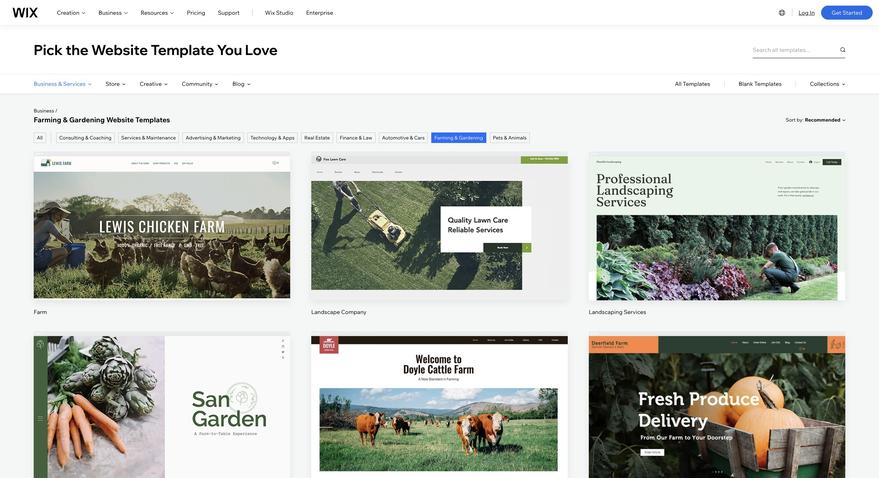 Task type: vqa. For each thing, say whether or not it's contained in the screenshot.
Production Company group
no



Task type: locate. For each thing, give the bounding box(es) containing it.
0 horizontal spatial all
[[37, 135, 43, 141]]

business link
[[34, 108, 54, 114]]

farming for farming & gardening website templates
[[34, 115, 61, 124]]

2 horizontal spatial services
[[624, 309, 646, 316]]

Search search field
[[753, 41, 846, 58]]

services inside the categories by subject element
[[63, 80, 86, 87]]

pick
[[34, 41, 63, 58]]

estate
[[315, 135, 330, 141]]

landscaping services group
[[589, 152, 846, 316]]

log in link
[[799, 8, 815, 17]]

view for view popup button for the rightmost "farming & gardening website templates - farm" image
[[711, 419, 724, 426]]

0 vertical spatial farming
[[34, 115, 61, 124]]

edit inside landscape company group
[[434, 215, 445, 222]]

edit button
[[145, 210, 179, 227], [423, 210, 456, 227], [701, 210, 734, 227], [145, 390, 179, 407], [423, 390, 456, 407], [701, 390, 734, 407]]

& for business & services
[[58, 80, 62, 87]]

log in
[[799, 9, 815, 16]]

1 horizontal spatial gardening
[[459, 135, 483, 141]]

edit for the rightmost "farming & gardening website templates - farm" image
[[712, 395, 723, 402]]

resources
[[141, 9, 168, 16]]

& inside "link"
[[278, 135, 281, 141]]

view inside landscaping services group
[[711, 239, 724, 246]]

technology & apps
[[250, 135, 295, 141]]

view
[[155, 239, 168, 246], [433, 239, 446, 246], [711, 239, 724, 246], [155, 419, 168, 426], [433, 419, 446, 426], [711, 419, 724, 426]]

& inside the categories by subject element
[[58, 80, 62, 87]]

0 vertical spatial services
[[63, 80, 86, 87]]

& for services & maintenance
[[142, 135, 145, 141]]

edit for farming & gardening website templates - landscaping services image
[[712, 215, 723, 222]]

maintenance
[[146, 135, 176, 141]]

business inside popup button
[[98, 9, 122, 16]]

services left the maintenance
[[121, 135, 141, 141]]

all inside 'link'
[[675, 80, 682, 87]]

pricing link
[[187, 8, 205, 17]]

gardening up consulting & coaching link
[[69, 115, 105, 124]]

farming
[[34, 115, 61, 124], [435, 135, 453, 141]]

blank templates link
[[739, 74, 782, 93]]

edit for farming & gardening website templates - landscape company image
[[434, 215, 445, 222]]

1 horizontal spatial farming & gardening website templates - farm image
[[311, 337, 568, 479]]

automotive
[[382, 135, 409, 141]]

edit button inside landscape company group
[[423, 210, 456, 227]]

view button for farming & gardening website templates - landscape company image
[[423, 234, 456, 250]]

view button inside farm group
[[145, 234, 179, 250]]

gardening
[[69, 115, 105, 124], [459, 135, 483, 141]]

animals
[[508, 135, 527, 141]]

website up store
[[91, 41, 148, 58]]

view button for farming & gardening website templates - landscaping services image
[[701, 234, 734, 250]]

advertising & marketing
[[186, 135, 241, 141]]

pets
[[493, 135, 503, 141]]

edit button for view popup button within landscape company group
[[423, 210, 456, 227]]

/
[[55, 108, 57, 114]]

automotive & cars
[[382, 135, 425, 141]]

get started link
[[821, 5, 873, 19]]

view button inside landscape company group
[[423, 234, 456, 250]]

farming & gardening
[[435, 135, 483, 141]]

1 vertical spatial business
[[34, 80, 57, 87]]

landscaping services
[[589, 309, 646, 316]]

real estate link
[[301, 133, 333, 143]]

farming down business /
[[34, 115, 61, 124]]

pricing
[[187, 9, 205, 16]]

2 horizontal spatial farming & gardening website templates - farm image
[[589, 337, 846, 479]]

coaching
[[90, 135, 111, 141]]

templates for all templates
[[683, 80, 710, 87]]

1 horizontal spatial all
[[675, 80, 682, 87]]

template
[[151, 41, 214, 58]]

view inside landscape company group
[[433, 239, 446, 246]]

1 horizontal spatial services
[[121, 135, 141, 141]]

view for view popup button within the landscaping services group
[[711, 239, 724, 246]]

1 vertical spatial farming
[[435, 135, 453, 141]]

services
[[63, 80, 86, 87], [121, 135, 141, 141], [624, 309, 646, 316]]

0 vertical spatial all
[[675, 80, 682, 87]]

farming & gardening website templates - farm image
[[34, 157, 290, 301], [311, 337, 568, 479], [589, 337, 846, 479]]

0 vertical spatial business
[[98, 9, 122, 16]]

1 horizontal spatial templates
[[683, 80, 710, 87]]

view inside farm group
[[155, 239, 168, 246]]

& for farming & gardening website templates
[[63, 115, 68, 124]]

consulting & coaching
[[59, 135, 111, 141]]

business
[[98, 9, 122, 16], [34, 80, 57, 87], [34, 108, 54, 114]]

pets & animals link
[[490, 133, 530, 143]]

&
[[58, 80, 62, 87], [63, 115, 68, 124], [85, 135, 88, 141], [142, 135, 145, 141], [213, 135, 216, 141], [278, 135, 281, 141], [359, 135, 362, 141], [410, 135, 413, 141], [455, 135, 458, 141], [504, 135, 507, 141]]

by:
[[797, 117, 804, 123]]

0 vertical spatial gardening
[[69, 115, 105, 124]]

get started
[[832, 9, 862, 16]]

business button
[[98, 8, 128, 17]]

business inside the categories by subject element
[[34, 80, 57, 87]]

view button inside landscaping services group
[[701, 234, 734, 250]]

0 horizontal spatial gardening
[[69, 115, 105, 124]]

None search field
[[753, 41, 846, 58]]

view for farming & gardening website templates - farm to table venue image view popup button
[[155, 419, 168, 426]]

in
[[810, 9, 815, 16]]

services down the
[[63, 80, 86, 87]]

edit button for view popup button within the landscaping services group
[[701, 210, 734, 227]]

services right landscaping
[[624, 309, 646, 316]]

support
[[218, 9, 240, 16]]

0 horizontal spatial farming
[[34, 115, 61, 124]]

view button for "farming & gardening website templates - farm" image to the left
[[145, 234, 179, 250]]

edit
[[157, 215, 167, 222], [434, 215, 445, 222], [712, 215, 723, 222], [157, 395, 167, 402], [434, 395, 445, 402], [712, 395, 723, 402]]

view for view popup button in the farm group
[[155, 239, 168, 246]]

2 vertical spatial services
[[624, 309, 646, 316]]

& for finance & law
[[359, 135, 362, 141]]

templates
[[683, 80, 710, 87], [755, 80, 782, 87], [135, 115, 170, 124]]

2 horizontal spatial templates
[[755, 80, 782, 87]]

gardening left pets
[[459, 135, 483, 141]]

creative
[[140, 80, 162, 87]]

view button
[[145, 234, 179, 250], [423, 234, 456, 250], [701, 234, 734, 250], [145, 414, 179, 431], [423, 414, 456, 431], [701, 414, 734, 431]]

website up coaching
[[106, 115, 134, 124]]

farming & gardening website templates
[[34, 115, 170, 124]]

the
[[66, 41, 89, 58]]

farming right cars
[[435, 135, 453, 141]]

landscape company group
[[311, 152, 568, 316]]

business for business & services
[[34, 80, 57, 87]]

creation button
[[57, 8, 86, 17]]

all
[[675, 80, 682, 87], [37, 135, 43, 141]]

farming & gardening link
[[431, 133, 486, 143]]

templates inside 'link'
[[683, 80, 710, 87]]

get
[[832, 9, 841, 16]]

& for automotive & cars
[[410, 135, 413, 141]]

edit button inside landscaping services group
[[701, 210, 734, 227]]

view for view popup button for the middle "farming & gardening website templates - farm" image
[[433, 419, 446, 426]]

website
[[91, 41, 148, 58], [106, 115, 134, 124]]

law
[[363, 135, 372, 141]]

0 horizontal spatial services
[[63, 80, 86, 87]]

1 horizontal spatial farming
[[435, 135, 453, 141]]

farming & gardening website templates - landscaping services image
[[589, 157, 846, 301]]

edit button inside farm group
[[145, 210, 179, 227]]

edit for "farming & gardening website templates - farm" image to the left
[[157, 215, 167, 222]]

business for business popup button
[[98, 9, 122, 16]]

support link
[[218, 8, 240, 17]]

edit inside farm group
[[157, 215, 167, 222]]

farming & gardening website templates - farm to table venue image
[[34, 337, 290, 479]]

edit inside landscaping services group
[[712, 215, 723, 222]]

marketing
[[217, 135, 241, 141]]

1 vertical spatial all
[[37, 135, 43, 141]]

generic categories element
[[675, 74, 846, 93]]

1 vertical spatial gardening
[[459, 135, 483, 141]]

finance
[[340, 135, 358, 141]]



Task type: describe. For each thing, give the bounding box(es) containing it.
categories by subject element
[[34, 74, 251, 93]]

& for technology & apps
[[278, 135, 281, 141]]

automotive & cars link
[[379, 133, 428, 143]]

technology & apps link
[[247, 133, 298, 143]]

edit button for view popup button in the farm group
[[145, 210, 179, 227]]

log
[[799, 9, 809, 16]]

finance & law link
[[337, 133, 375, 143]]

edit button for view popup button for the rightmost "farming & gardening website templates - farm" image
[[701, 390, 734, 407]]

view for view popup button within landscape company group
[[433, 239, 446, 246]]

all for all templates
[[675, 80, 682, 87]]

2 vertical spatial business
[[34, 108, 54, 114]]

blog
[[232, 80, 245, 87]]

company
[[341, 309, 367, 316]]

consulting
[[59, 135, 84, 141]]

real estate
[[304, 135, 330, 141]]

landscape
[[311, 309, 340, 316]]

you
[[217, 41, 242, 58]]

all for all
[[37, 135, 43, 141]]

consulting & coaching link
[[56, 133, 115, 143]]

business & services
[[34, 80, 86, 87]]

services inside group
[[624, 309, 646, 316]]

landscaping
[[589, 309, 623, 316]]

love
[[245, 41, 278, 58]]

sort
[[786, 117, 796, 123]]

& for pets & animals
[[504, 135, 507, 141]]

0 vertical spatial website
[[91, 41, 148, 58]]

language selector, english selected image
[[778, 8, 786, 17]]

business /
[[34, 108, 57, 114]]

gardening for farming & gardening website templates
[[69, 115, 105, 124]]

all templates
[[675, 80, 710, 87]]

resources button
[[141, 8, 174, 17]]

collections
[[810, 80, 840, 87]]

edit button for farming & gardening website templates - farm to table venue image view popup button
[[145, 390, 179, 407]]

blank templates
[[739, 80, 782, 87]]

edit for the middle "farming & gardening website templates - farm" image
[[434, 395, 445, 402]]

store
[[106, 80, 120, 87]]

& for consulting & coaching
[[85, 135, 88, 141]]

community
[[182, 80, 212, 87]]

categories. use the left and right arrow keys to navigate the menu element
[[0, 74, 879, 93]]

0 horizontal spatial templates
[[135, 115, 170, 124]]

wix
[[265, 9, 275, 16]]

view button for the middle "farming & gardening website templates - farm" image
[[423, 414, 456, 431]]

enterprise link
[[306, 8, 333, 17]]

& for farming & gardening
[[455, 135, 458, 141]]

recommended
[[805, 117, 841, 123]]

advertising & marketing link
[[183, 133, 244, 143]]

edit for farming & gardening website templates - farm to table venue image
[[157, 395, 167, 402]]

& for advertising & marketing
[[213, 135, 216, 141]]

view button for the rightmost "farming & gardening website templates - farm" image
[[701, 414, 734, 431]]

enterprise
[[306, 9, 333, 16]]

sort by:
[[786, 117, 804, 123]]

all link
[[34, 133, 46, 143]]

edit button for view popup button for the middle "farming & gardening website templates - farm" image
[[423, 390, 456, 407]]

farming & gardening website templates - landscape company image
[[311, 157, 568, 301]]

advertising
[[186, 135, 212, 141]]

farming for farming & gardening
[[435, 135, 453, 141]]

creation
[[57, 9, 79, 16]]

gardening for farming & gardening
[[459, 135, 483, 141]]

pets & animals
[[493, 135, 527, 141]]

technology
[[250, 135, 277, 141]]

blank
[[739, 80, 753, 87]]

farm group
[[34, 152, 290, 316]]

services & maintenance link
[[118, 133, 179, 143]]

finance & law
[[340, 135, 372, 141]]

1 vertical spatial services
[[121, 135, 141, 141]]

apps
[[283, 135, 295, 141]]

studio
[[276, 9, 293, 16]]

services & maintenance
[[121, 135, 176, 141]]

wix studio link
[[265, 8, 293, 17]]

landscape company
[[311, 309, 367, 316]]

1 vertical spatial website
[[106, 115, 134, 124]]

pick the website template you love
[[34, 41, 278, 58]]

cars
[[414, 135, 425, 141]]

farm
[[34, 309, 47, 316]]

started
[[843, 9, 862, 16]]

0 horizontal spatial farming & gardening website templates - farm image
[[34, 157, 290, 301]]

real
[[304, 135, 314, 141]]

wix studio
[[265, 9, 293, 16]]

all templates link
[[675, 74, 710, 93]]

templates for blank templates
[[755, 80, 782, 87]]

view button for farming & gardening website templates - farm to table venue image
[[145, 414, 179, 431]]



